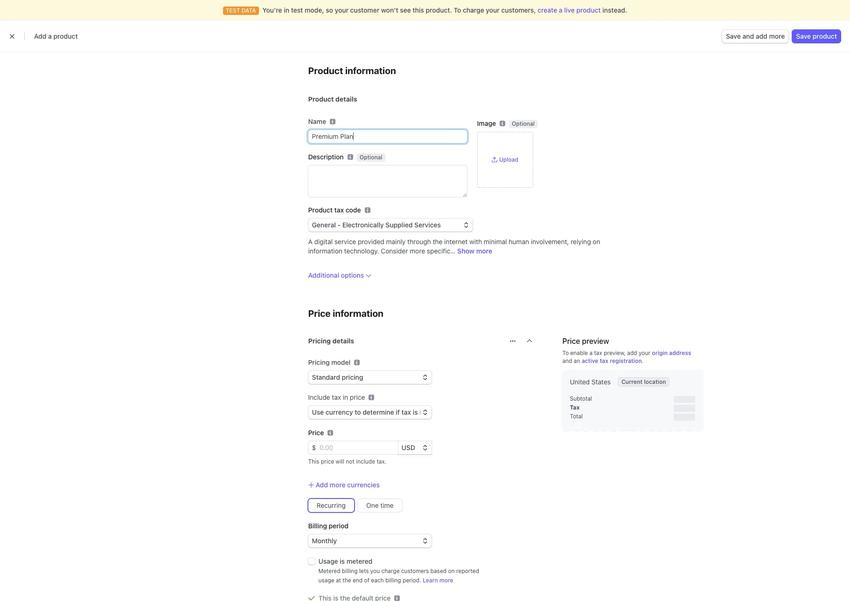 Task type: locate. For each thing, give the bounding box(es) containing it.
origin address link
[[652, 350, 691, 357]]

total
[[570, 413, 583, 420]]

1 horizontal spatial to
[[562, 350, 569, 357]]

billing down usage is metered
[[342, 568, 358, 575]]

product for product information
[[308, 65, 343, 76]]

1 horizontal spatial charge
[[463, 6, 484, 14]]

on right relying
[[593, 238, 600, 246]]

product up general
[[308, 206, 333, 214]]

0.00 text field
[[316, 442, 398, 455]]

add up recurring on the left of page
[[316, 481, 328, 489]]

you
[[370, 568, 380, 575]]

a inside price preview to enable a tax preview, add your origin address and an active tax registration .
[[589, 350, 593, 357]]

save and add more button
[[722, 30, 789, 43]]

united states
[[570, 378, 611, 386]]

a digital service provided mainly through the internet with minimal human involvement, relying on information technology. consider more specific…
[[308, 238, 600, 255]]

add left home link
[[34, 32, 46, 40]]

pricing model
[[308, 359, 350, 367]]

home
[[54, 26, 72, 34]]

search…
[[316, 7, 340, 14]]

info image
[[354, 360, 360, 366]]

current
[[621, 379, 643, 386]]

1 horizontal spatial price
[[350, 394, 365, 402]]

product
[[576, 6, 601, 14], [53, 32, 78, 40], [813, 32, 837, 40]]

2 vertical spatial information
[[333, 308, 383, 319]]

2 product from the top
[[308, 95, 334, 103]]

1 vertical spatial pricing
[[308, 359, 330, 367]]

1 horizontal spatial billing
[[385, 578, 401, 585]]

your
[[335, 6, 349, 14], [486, 6, 500, 14], [639, 350, 650, 357]]

billing
[[308, 523, 327, 531]]

billing right "each"
[[385, 578, 401, 585]]

1 vertical spatial billing
[[385, 578, 401, 585]]

show more button
[[457, 247, 492, 255]]

save inside "button"
[[726, 32, 741, 40]]

1 vertical spatial add
[[627, 350, 637, 357]]

1 vertical spatial price
[[562, 337, 580, 346]]

add more currencies button
[[308, 481, 380, 490]]

0 vertical spatial and
[[742, 32, 754, 40]]

price up pricing details
[[308, 308, 331, 319]]

2 vertical spatial price
[[308, 429, 324, 437]]

end
[[353, 578, 363, 585]]

to left enable
[[562, 350, 569, 357]]

2 horizontal spatial your
[[639, 350, 650, 357]]

0 vertical spatial optional
[[512, 120, 535, 127]]

charge right the product.
[[463, 6, 484, 14]]

preview,
[[604, 350, 626, 357]]

more inside learn more link
[[439, 578, 453, 585]]

include
[[308, 394, 330, 402]]

0 vertical spatial details
[[335, 95, 357, 103]]

a left home
[[48, 32, 52, 40]]

your left customers,
[[486, 6, 500, 14]]

0 vertical spatial information
[[345, 65, 396, 76]]

2 vertical spatial product
[[308, 206, 333, 214]]

address
[[669, 350, 691, 357]]

Premium Plan, sunglasses, etc. text field
[[308, 130, 467, 143]]

more up recurring on the left of page
[[330, 481, 345, 489]]

more for learn more
[[439, 578, 453, 585]]

add a product
[[34, 32, 78, 40]]

add up registration
[[627, 350, 637, 357]]

0 horizontal spatial and
[[562, 358, 572, 365]]

0 horizontal spatial in
[[284, 6, 289, 14]]

of
[[364, 578, 370, 585]]

1 vertical spatial price
[[321, 459, 334, 466]]

price
[[308, 308, 331, 319], [562, 337, 580, 346], [308, 429, 324, 437]]

0 vertical spatial pricing
[[308, 337, 331, 345]]

2 horizontal spatial a
[[589, 350, 593, 357]]

more right mode on the top right
[[769, 32, 785, 40]]

None text field
[[308, 166, 467, 197]]

won't
[[381, 6, 398, 14]]

general
[[312, 221, 336, 229]]

save right mode on the top right
[[796, 32, 811, 40]]

0 horizontal spatial save
[[726, 32, 741, 40]]

the up specific…
[[433, 238, 442, 246]]

product.
[[426, 6, 452, 14]]

0 horizontal spatial billing
[[342, 568, 358, 575]]

0 horizontal spatial a
[[48, 32, 52, 40]]

the right 'at'
[[343, 578, 351, 585]]

2 vertical spatial a
[[589, 350, 593, 357]]

test mode
[[735, 26, 767, 34]]

metered
[[318, 568, 340, 575]]

and inside "button"
[[742, 32, 754, 40]]

1 horizontal spatial add
[[756, 32, 767, 40]]

0 vertical spatial on
[[593, 238, 600, 246]]

your up . in the bottom of the page
[[639, 350, 650, 357]]

price down info image on the left bottom of page
[[350, 394, 365, 402]]

0 vertical spatial price
[[308, 308, 331, 319]]

products
[[49, 52, 105, 67]]

your right so
[[335, 6, 349, 14]]

with
[[469, 238, 482, 246]]

1 pricing from the top
[[308, 337, 331, 345]]

1 horizontal spatial add
[[316, 481, 328, 489]]

0 horizontal spatial to
[[454, 6, 461, 14]]

2 pricing from the top
[[308, 359, 330, 367]]

not
[[346, 459, 354, 466]]

tab list
[[49, 69, 782, 86]]

0 horizontal spatial charge
[[381, 568, 400, 575]]

learn
[[423, 578, 438, 585]]

pricing left model
[[308, 359, 330, 367]]

1 vertical spatial details
[[332, 337, 354, 345]]

1 vertical spatial to
[[562, 350, 569, 357]]

price for price
[[308, 429, 324, 437]]

0 horizontal spatial add
[[627, 350, 637, 357]]

0 vertical spatial product
[[308, 65, 343, 76]]

0 horizontal spatial the
[[343, 578, 351, 585]]

0 vertical spatial add
[[34, 32, 46, 40]]

pricing up pricing model
[[308, 337, 331, 345]]

optional for description
[[360, 154, 382, 161]]

price inside price preview to enable a tax preview, add your origin address and an active tax registration .
[[562, 337, 580, 346]]

a up active
[[589, 350, 593, 357]]

1 horizontal spatial optional
[[512, 120, 535, 127]]

price up $
[[308, 429, 324, 437]]

details up model
[[332, 337, 354, 345]]

in right include
[[343, 394, 348, 402]]

optional
[[512, 120, 535, 127], [360, 154, 382, 161]]

1 vertical spatial on
[[448, 568, 455, 575]]

developers
[[690, 26, 725, 34]]

relying
[[571, 238, 591, 246]]

and inside price preview to enable a tax preview, add your origin address and an active tax registration .
[[562, 358, 572, 365]]

create a live product button
[[538, 6, 601, 15]]

pricing
[[308, 337, 331, 345], [308, 359, 330, 367]]

supplied
[[386, 221, 413, 229]]

the inside "metered billing lets you charge customers based on reported usage at the end of each billing period."
[[343, 578, 351, 585]]

more for show more
[[476, 247, 492, 255]]

0 vertical spatial charge
[[463, 6, 484, 14]]

3 product from the top
[[308, 206, 333, 214]]

each
[[371, 578, 384, 585]]

2 save from the left
[[796, 32, 811, 40]]

one
[[366, 502, 379, 510]]

is
[[340, 558, 345, 566]]

to right the product.
[[454, 6, 461, 14]]

0 horizontal spatial optional
[[360, 154, 382, 161]]

optional down premium plan, sunglasses, etc. text box
[[360, 154, 382, 161]]

optional right image
[[512, 120, 535, 127]]

include tax in price
[[308, 394, 365, 402]]

0 horizontal spatial price
[[321, 459, 334, 466]]

information inside a digital service provided mainly through the internet with minimal human involvement, relying on information technology. consider more specific…
[[308, 247, 342, 255]]

details inside button
[[332, 337, 354, 345]]

add right test
[[756, 32, 767, 40]]

more inside save and add more "button"
[[769, 32, 785, 40]]

more down based
[[439, 578, 453, 585]]

product up name
[[308, 95, 334, 103]]

tax down preview, at the bottom right
[[600, 358, 608, 365]]

tax right include
[[332, 394, 341, 402]]

1 product from the top
[[308, 65, 343, 76]]

add inside "button"
[[756, 32, 767, 40]]

in
[[284, 6, 289, 14], [343, 394, 348, 402]]

0 horizontal spatial add
[[34, 32, 46, 40]]

2 horizontal spatial product
[[813, 32, 837, 40]]

more inside add more currencies button
[[330, 481, 345, 489]]

1 vertical spatial information
[[308, 247, 342, 255]]

in left test
[[284, 6, 289, 14]]

price up enable
[[562, 337, 580, 346]]

on right based
[[448, 568, 455, 575]]

pricing inside button
[[308, 337, 331, 345]]

1 vertical spatial a
[[48, 32, 52, 40]]

1 horizontal spatial on
[[593, 238, 600, 246]]

add for add a product
[[34, 32, 46, 40]]

1 vertical spatial and
[[562, 358, 572, 365]]

period.
[[403, 578, 421, 585]]

an
[[574, 358, 580, 365]]

price for price preview to enable a tax preview, add your origin address and an active tax registration .
[[562, 337, 580, 346]]

add inside button
[[316, 481, 328, 489]]

usage is metered
[[318, 558, 372, 566]]

enable
[[570, 350, 588, 357]]

a
[[559, 6, 562, 14], [48, 32, 52, 40], [589, 350, 593, 357]]

more down "through"
[[410, 247, 425, 255]]

description
[[308, 153, 344, 161]]

1 save from the left
[[726, 32, 741, 40]]

one time
[[366, 502, 394, 510]]

save left mode on the top right
[[726, 32, 741, 40]]

pricing for pricing model
[[308, 359, 330, 367]]

charge right you
[[381, 568, 400, 575]]

general - electronically supplied services
[[312, 221, 441, 229]]

1 vertical spatial charge
[[381, 568, 400, 575]]

price left 'will'
[[321, 459, 334, 466]]

registration
[[610, 358, 642, 365]]

price preview to enable a tax preview, add your origin address and an active tax registration .
[[562, 337, 691, 365]]

1 vertical spatial the
[[343, 578, 351, 585]]

test
[[735, 26, 748, 34]]

product up the product details
[[308, 65, 343, 76]]

this
[[413, 6, 424, 14]]

more
[[769, 32, 785, 40], [410, 247, 425, 255], [476, 247, 492, 255], [330, 481, 345, 489], [439, 578, 453, 585]]

1 horizontal spatial and
[[742, 32, 754, 40]]

0 vertical spatial a
[[559, 6, 562, 14]]

1 vertical spatial add
[[316, 481, 328, 489]]

a left the live
[[559, 6, 562, 14]]

on inside "metered billing lets you charge customers based on reported usage at the end of each billing period."
[[448, 568, 455, 575]]

customers
[[401, 568, 429, 575]]

0 vertical spatial in
[[284, 6, 289, 14]]

0 vertical spatial the
[[433, 238, 442, 246]]

1 horizontal spatial in
[[343, 394, 348, 402]]

information
[[345, 65, 396, 76], [308, 247, 342, 255], [333, 308, 383, 319]]

save and add more
[[726, 32, 785, 40]]

product information
[[308, 65, 396, 76]]

1 vertical spatial product
[[308, 95, 334, 103]]

add
[[34, 32, 46, 40], [316, 481, 328, 489]]

metered billing lets you charge customers based on reported usage at the end of each billing period.
[[318, 568, 479, 585]]

save inside button
[[796, 32, 811, 40]]

1 horizontal spatial the
[[433, 238, 442, 246]]

1 vertical spatial optional
[[360, 154, 382, 161]]

details down product information
[[335, 95, 357, 103]]

1 horizontal spatial save
[[796, 32, 811, 40]]

more down "with"
[[476, 247, 492, 255]]

0 horizontal spatial on
[[448, 568, 455, 575]]

0 vertical spatial add
[[756, 32, 767, 40]]



Task type: describe. For each thing, give the bounding box(es) containing it.
1 horizontal spatial your
[[486, 6, 500, 14]]

human
[[509, 238, 529, 246]]

you're
[[262, 6, 282, 14]]

to inside price preview to enable a tax preview, add your origin address and an active tax registration .
[[562, 350, 569, 357]]

0 vertical spatial billing
[[342, 568, 358, 575]]

save product
[[796, 32, 837, 40]]

at
[[336, 578, 341, 585]]

tax
[[570, 404, 580, 411]]

$
[[312, 444, 316, 452]]

services
[[414, 221, 441, 229]]

show more
[[457, 247, 492, 255]]

pricing details button
[[303, 331, 504, 349]]

information for product
[[345, 65, 396, 76]]

save product button
[[792, 30, 841, 43]]

info element
[[354, 360, 360, 366]]

model
[[331, 359, 350, 367]]

through
[[407, 238, 431, 246]]

subtotal
[[570, 396, 592, 403]]

0 vertical spatial to
[[454, 6, 461, 14]]

1 horizontal spatial product
[[576, 6, 601, 14]]

additional options button
[[308, 271, 371, 280]]

location
[[644, 379, 666, 386]]

product tax code
[[308, 206, 361, 214]]

the inside a digital service provided mainly through the internet with minimal human involvement, relying on information technology. consider more specific…
[[433, 238, 442, 246]]

instead.
[[602, 6, 627, 14]]

period
[[329, 523, 348, 531]]

learn more link
[[423, 578, 453, 585]]

0 horizontal spatial product
[[53, 32, 78, 40]]

tax left code
[[334, 206, 344, 214]]

add inside price preview to enable a tax preview, add your origin address and an active tax registration .
[[627, 350, 637, 357]]

save for save product
[[796, 32, 811, 40]]

create
[[538, 6, 557, 14]]

usage
[[318, 578, 334, 585]]

lets
[[359, 568, 369, 575]]

details for pricing details
[[332, 337, 354, 345]]

price information
[[308, 308, 383, 319]]

more for add more currencies
[[330, 481, 345, 489]]

minimal
[[484, 238, 507, 246]]

developers link
[[685, 24, 729, 35]]

so
[[326, 6, 333, 14]]

add more currencies
[[316, 481, 380, 489]]

usd
[[401, 444, 415, 452]]

states
[[592, 378, 611, 386]]

price for price information
[[308, 308, 331, 319]]

product details
[[308, 95, 357, 103]]

0 vertical spatial price
[[350, 394, 365, 402]]

see
[[400, 6, 411, 14]]

service
[[334, 238, 356, 246]]

preview
[[582, 337, 609, 346]]

based
[[430, 568, 447, 575]]

product inside button
[[813, 32, 837, 40]]

home link
[[49, 24, 77, 35]]

active tax registration link
[[582, 358, 642, 365]]

united
[[570, 378, 590, 386]]

svg image
[[510, 339, 515, 344]]

learn more
[[423, 578, 453, 585]]

mode
[[750, 26, 767, 34]]

provided
[[358, 238, 384, 246]]

include
[[356, 459, 375, 466]]

this price will not include tax.
[[308, 459, 386, 466]]

mainly
[[386, 238, 406, 246]]

0 horizontal spatial your
[[335, 6, 349, 14]]

you're in test mode, so your customer won't see this product. to charge your customers, create a live product instead.
[[262, 6, 627, 14]]

product for product details
[[308, 95, 334, 103]]

pricing details
[[308, 337, 354, 345]]

save for save and add more
[[726, 32, 741, 40]]

currencies
[[347, 481, 380, 489]]

optional for image
[[512, 120, 535, 127]]

details for product details
[[335, 95, 357, 103]]

additional options
[[308, 272, 364, 279]]

test
[[291, 6, 303, 14]]

general - electronically supplied services button
[[308, 219, 472, 232]]

customers,
[[501, 6, 536, 14]]

live
[[564, 6, 575, 14]]

upload
[[499, 156, 518, 163]]

product for product tax code
[[308, 206, 333, 214]]

$ button
[[308, 442, 316, 455]]

code
[[346, 206, 361, 214]]

technology.
[[344, 247, 379, 255]]

show
[[457, 247, 475, 255]]

1 horizontal spatial a
[[559, 6, 562, 14]]

usd button
[[398, 442, 431, 455]]

electronically
[[342, 221, 384, 229]]

more inside a digital service provided mainly through the internet with minimal human involvement, relying on information technology. consider more specific…
[[410, 247, 425, 255]]

consider
[[381, 247, 408, 255]]

on inside a digital service provided mainly through the internet with minimal human involvement, relying on information technology. consider more specific…
[[593, 238, 600, 246]]

usage
[[318, 558, 338, 566]]

pricing for pricing details
[[308, 337, 331, 345]]

Search… search field
[[301, 4, 530, 16]]

your inside price preview to enable a tax preview, add your origin address and an active tax registration .
[[639, 350, 650, 357]]

additional
[[308, 272, 339, 279]]

image
[[477, 119, 496, 127]]

mode,
[[305, 6, 324, 14]]

information for price
[[333, 308, 383, 319]]

internet
[[444, 238, 468, 246]]

tax up active
[[594, 350, 602, 357]]

charge inside "metered billing lets you charge customers based on reported usage at the end of each billing period."
[[381, 568, 400, 575]]

add for add more currencies
[[316, 481, 328, 489]]

billing period
[[308, 523, 348, 531]]

recurring
[[317, 502, 346, 510]]

this
[[308, 459, 319, 466]]

digital
[[314, 238, 333, 246]]

upload button
[[492, 156, 518, 164]]

metered
[[347, 558, 372, 566]]

options
[[341, 272, 364, 279]]

1 vertical spatial in
[[343, 394, 348, 402]]

involvement,
[[531, 238, 569, 246]]

reported
[[456, 568, 479, 575]]

-
[[338, 221, 341, 229]]



Task type: vqa. For each thing, say whether or not it's contained in the screenshot.
ACCOUNT. at the left bottom of the page
no



